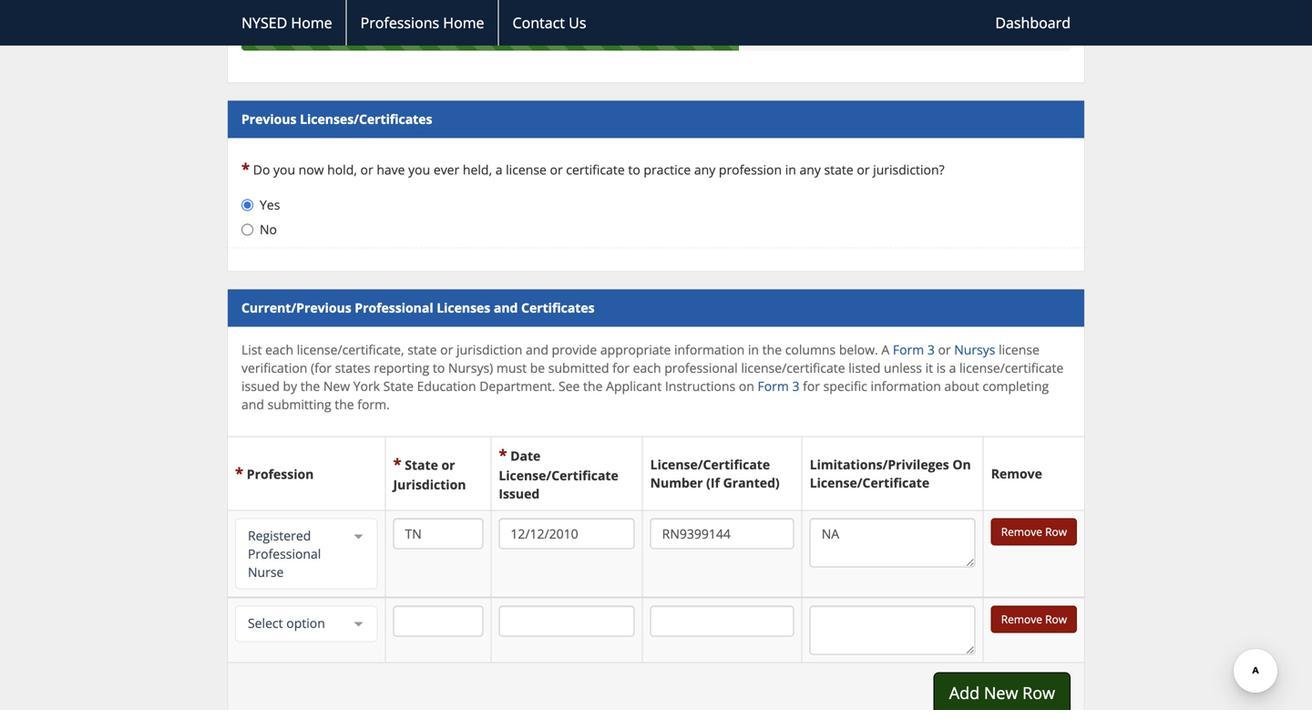 Task type: describe. For each thing, give the bounding box(es) containing it.
a inside license verification (for states reporting to nursys) must be submitted for each professional license/certificate listed unless it is a license/certificate issued by the new york state education department. see the applicant instructions on
[[950, 359, 957, 377]]

applicant
[[606, 378, 662, 395]]

limitations/privileges on license/certificate
[[810, 456, 972, 492]]

hold,
[[327, 161, 357, 178]]

profession
[[719, 161, 782, 178]]

remove row link for select option
[[992, 606, 1078, 633]]

for inside license verification (for states reporting to nursys) must be submitted for each professional license/certificate listed unless it is a license/certificate issued by the new york state education department. see the applicant instructions on
[[613, 359, 630, 377]]

ever
[[434, 161, 460, 178]]

number
[[651, 474, 703, 492]]

to inside the "* do you now hold, or have you ever held, a license or certificate to practice any profession in any state or jurisdiction?"
[[628, 161, 641, 178]]

remove row link for registered professional nurse
[[992, 518, 1078, 546]]

* state or jurisdiction
[[393, 454, 466, 493]]

a inside the "* do you now hold, or have you ever held, a license or certificate to practice any profession in any state or jurisdiction?"
[[496, 161, 503, 178]]

see
[[559, 378, 580, 395]]

1 horizontal spatial new
[[984, 682, 1019, 704]]

below.
[[839, 341, 879, 358]]

specific
[[824, 378, 868, 395]]

previous
[[242, 110, 297, 128]]

or left the 'jurisdiction?'
[[857, 161, 870, 178]]

must
[[497, 359, 527, 377]]

add
[[950, 682, 980, 704]]

add new row link
[[934, 672, 1071, 710]]

home for professions home
[[443, 13, 485, 32]]

1 vertical spatial form 3 link
[[758, 378, 800, 395]]

* for * do you now hold, or have you ever held, a license or certificate to practice any profession in any state or jurisdiction?
[[242, 158, 250, 179]]

current/previous professional licenses and certificates
[[242, 299, 595, 317]]

states
[[335, 359, 371, 377]]

on
[[953, 456, 972, 473]]

0 vertical spatial information
[[675, 341, 745, 358]]

education
[[417, 378, 476, 395]]

current/previous
[[242, 299, 352, 317]]

reporting
[[374, 359, 430, 377]]

nysed
[[242, 13, 287, 32]]

option
[[287, 615, 325, 632]]

* for * profession
[[235, 463, 244, 484]]

professions
[[361, 13, 440, 32]]

dashboard link
[[982, 0, 1085, 46]]

it
[[926, 359, 934, 377]]

remove for registered professional nurse
[[1002, 524, 1043, 539]]

licenses/certificates
[[300, 110, 433, 128]]

us
[[569, 13, 587, 32]]

1 vertical spatial state
[[408, 341, 437, 358]]

* for * state or jurisdiction
[[393, 454, 402, 475]]

state inside * state or jurisdiction
[[405, 456, 438, 474]]

certificate
[[566, 161, 625, 178]]

jurisdiction
[[457, 341, 523, 358]]

jurisdiction
[[393, 476, 466, 493]]

nursys
[[955, 341, 996, 358]]

license inside the "* do you now hold, or have you ever held, a license or certificate to practice any profession in any state or jurisdiction?"
[[506, 161, 547, 178]]

2 horizontal spatial and
[[526, 341, 549, 358]]

* for * date license/certificate issued
[[499, 445, 507, 466]]

columns
[[786, 341, 836, 358]]

or left the certificate
[[550, 161, 563, 178]]

registered
[[248, 527, 311, 544]]

list each license/certificate, state or jurisdiction and provide appropriate information in the columns below. a form 3 or nursys
[[242, 341, 996, 358]]

no
[[260, 221, 277, 238]]

profession
[[247, 466, 314, 483]]

remove for select option
[[1002, 612, 1043, 627]]

yes
[[260, 196, 280, 213]]

about
[[945, 378, 980, 395]]

nysed home
[[242, 13, 332, 32]]

license/certificate number (if granted)
[[651, 456, 780, 492]]

on
[[739, 378, 755, 395]]

2 any from the left
[[800, 161, 821, 178]]

information inside for specific information about completing and submitting the form.
[[871, 378, 942, 395]]

limitations/privileges
[[810, 456, 950, 473]]

1 license/certificate from the left
[[741, 359, 846, 377]]

the right by
[[301, 378, 320, 395]]

0 horizontal spatial 3
[[793, 378, 800, 395]]

jurisdiction?
[[874, 161, 945, 178]]

in inside the "* do you now hold, or have you ever held, a license or certificate to practice any profession in any state or jurisdiction?"
[[786, 161, 797, 178]]

nursys link
[[955, 341, 996, 358]]

the down submitted
[[583, 378, 603, 395]]

practice
[[644, 161, 691, 178]]

form.
[[358, 396, 390, 413]]

remove row for select option
[[1002, 612, 1068, 627]]

is
[[937, 359, 946, 377]]

add new row
[[950, 682, 1056, 704]]

nursys)
[[448, 359, 493, 377]]

(if
[[707, 474, 720, 492]]

held,
[[463, 161, 492, 178]]

professions home link
[[346, 0, 498, 46]]

0 vertical spatial 3
[[928, 341, 935, 358]]

0 horizontal spatial each
[[265, 341, 294, 358]]

contact us
[[513, 13, 587, 32]]

60% progress bar
[[242, 33, 739, 51]]

unless
[[884, 359, 923, 377]]

state inside the "* do you now hold, or have you ever held, a license or certificate to practice any profession in any state or jurisdiction?"
[[825, 161, 854, 178]]

row for select option
[[1046, 612, 1068, 627]]

nurse
[[248, 564, 284, 581]]

2 vertical spatial row
[[1023, 682, 1056, 704]]

verification
[[242, 359, 308, 377]]

professions home
[[361, 13, 485, 32]]

completing
[[983, 378, 1049, 395]]

registered professional nurse
[[248, 527, 321, 581]]

* profession
[[235, 463, 314, 484]]

state inside license verification (for states reporting to nursys) must be submitted for each professional license/certificate listed unless it is a license/certificate issued by the new york state education department. see the applicant instructions on
[[383, 378, 414, 395]]

certificates
[[522, 299, 595, 317]]

dashboard
[[996, 13, 1071, 32]]

60%
[[480, 34, 501, 49]]

license verification (for states reporting to nursys) must be submitted for each professional license/certificate listed unless it is a license/certificate issued by the new york state education department. see the applicant instructions on
[[242, 341, 1064, 395]]

previous licenses/certificates
[[242, 110, 433, 128]]



Task type: vqa. For each thing, say whether or not it's contained in the screenshot.
to to the right
yes



Task type: locate. For each thing, give the bounding box(es) containing it.
row
[[1046, 524, 1068, 539], [1046, 612, 1068, 627], [1023, 682, 1056, 704]]

0 horizontal spatial license/certificate
[[499, 467, 619, 484]]

state down reporting on the bottom left of page
[[383, 378, 414, 395]]

1 vertical spatial state
[[405, 456, 438, 474]]

0 horizontal spatial state
[[408, 341, 437, 358]]

select
[[248, 615, 283, 632]]

remove
[[992, 465, 1043, 482], [1002, 524, 1043, 539], [1002, 612, 1043, 627]]

new
[[323, 378, 350, 395], [984, 682, 1019, 704]]

any right profession
[[800, 161, 821, 178]]

you right do
[[274, 161, 295, 178]]

state
[[825, 161, 854, 178], [408, 341, 437, 358]]

have
[[377, 161, 405, 178]]

0 vertical spatial remove row link
[[992, 518, 1078, 546]]

home for nysed home
[[291, 13, 332, 32]]

license
[[506, 161, 547, 178], [999, 341, 1040, 358]]

1 horizontal spatial form
[[893, 341, 925, 358]]

license up completing in the right of the page
[[999, 341, 1040, 358]]

1 horizontal spatial for
[[803, 378, 820, 395]]

information
[[675, 341, 745, 358], [871, 378, 942, 395]]

date
[[511, 447, 541, 465]]

0 horizontal spatial and
[[242, 396, 264, 413]]

0 vertical spatial and
[[494, 299, 518, 317]]

home inside professions home link
[[443, 13, 485, 32]]

0 vertical spatial for
[[613, 359, 630, 377]]

3 up it
[[928, 341, 935, 358]]

1 vertical spatial remove
[[1002, 524, 1043, 539]]

0 vertical spatial in
[[786, 161, 797, 178]]

and down "issued"
[[242, 396, 264, 413]]

0 horizontal spatial information
[[675, 341, 745, 358]]

professional down registered on the bottom left
[[248, 545, 321, 563]]

contact
[[513, 13, 565, 32]]

1 horizontal spatial home
[[443, 13, 485, 32]]

issued
[[499, 485, 540, 502]]

2 vertical spatial and
[[242, 396, 264, 413]]

any right practice
[[695, 161, 716, 178]]

0 vertical spatial license
[[506, 161, 547, 178]]

for down list each license/certificate, state or jurisdiction and provide appropriate information in the columns below. a form 3 or nursys
[[613, 359, 630, 377]]

the
[[763, 341, 782, 358], [301, 378, 320, 395], [583, 378, 603, 395], [335, 396, 354, 413]]

state up reporting on the bottom left of page
[[408, 341, 437, 358]]

3
[[928, 341, 935, 358], [793, 378, 800, 395]]

and right licenses
[[494, 299, 518, 317]]

new right add
[[984, 682, 1019, 704]]

0 vertical spatial form
[[893, 341, 925, 358]]

license/certificate for *
[[499, 467, 619, 484]]

form up "unless"
[[893, 341, 925, 358]]

license/certificate,
[[297, 341, 404, 358]]

listed
[[849, 359, 881, 377]]

or up 'jurisdiction'
[[442, 456, 455, 474]]

3 down columns
[[793, 378, 800, 395]]

1 vertical spatial and
[[526, 341, 549, 358]]

1 vertical spatial each
[[633, 359, 661, 377]]

2 horizontal spatial license/certificate
[[810, 474, 930, 492]]

any
[[695, 161, 716, 178], [800, 161, 821, 178]]

york
[[353, 378, 380, 395]]

nysed home link
[[228, 0, 346, 46]]

home right nysed
[[291, 13, 332, 32]]

license/certificate down date
[[499, 467, 619, 484]]

remove row link
[[992, 518, 1078, 546], [992, 606, 1078, 633]]

or inside * state or jurisdiction
[[442, 456, 455, 474]]

2 you from the left
[[409, 161, 430, 178]]

1 horizontal spatial to
[[628, 161, 641, 178]]

submitted
[[549, 359, 609, 377]]

license inside license verification (for states reporting to nursys) must be submitted for each professional license/certificate listed unless it is a license/certificate issued by the new york state education department. see the applicant instructions on
[[999, 341, 1040, 358]]

0 vertical spatial row
[[1046, 524, 1068, 539]]

for right form 3
[[803, 378, 820, 395]]

0 horizontal spatial form
[[758, 378, 789, 395]]

license/certificate inside limitations/privileges on license/certificate
[[810, 474, 930, 492]]

0 horizontal spatial any
[[695, 161, 716, 178]]

1 vertical spatial to
[[433, 359, 445, 377]]

information up professional
[[675, 341, 745, 358]]

1 vertical spatial in
[[748, 341, 759, 358]]

a
[[496, 161, 503, 178], [950, 359, 957, 377]]

1 horizontal spatial license/certificate
[[960, 359, 1064, 377]]

1 vertical spatial form
[[758, 378, 789, 395]]

1 vertical spatial remove row
[[1002, 612, 1068, 627]]

do
[[253, 161, 270, 178]]

license/certificate up (if in the right of the page
[[651, 456, 770, 473]]

1 vertical spatial remove row link
[[992, 606, 1078, 633]]

in
[[786, 161, 797, 178], [748, 341, 759, 358]]

1 vertical spatial for
[[803, 378, 820, 395]]

form 3
[[758, 378, 800, 395]]

0 horizontal spatial license/certificate
[[741, 359, 846, 377]]

to inside license verification (for states reporting to nursys) must be submitted for each professional license/certificate listed unless it is a license/certificate issued by the new york state education department. see the applicant instructions on
[[433, 359, 445, 377]]

0 horizontal spatial home
[[291, 13, 332, 32]]

you left ever
[[409, 161, 430, 178]]

0 horizontal spatial form 3 link
[[758, 378, 800, 395]]

and
[[494, 299, 518, 317], [526, 341, 549, 358], [242, 396, 264, 413]]

contact us link
[[498, 0, 600, 46]]

0 vertical spatial remove
[[992, 465, 1043, 482]]

professional for licenses
[[355, 299, 434, 317]]

2 license/certificate from the left
[[960, 359, 1064, 377]]

0 horizontal spatial to
[[433, 359, 445, 377]]

information down "unless"
[[871, 378, 942, 395]]

0 vertical spatial state
[[383, 378, 414, 395]]

state left the 'jurisdiction?'
[[825, 161, 854, 178]]

each inside license verification (for states reporting to nursys) must be submitted for each professional license/certificate listed unless it is a license/certificate issued by the new york state education department. see the applicant instructions on
[[633, 359, 661, 377]]

each up verification
[[265, 341, 294, 358]]

new inside license verification (for states reporting to nursys) must be submitted for each professional license/certificate listed unless it is a license/certificate issued by the new york state education department. see the applicant instructions on
[[323, 378, 350, 395]]

a right is
[[950, 359, 957, 377]]

1 horizontal spatial you
[[409, 161, 430, 178]]

1 remove row from the top
[[1002, 524, 1068, 539]]

a right held,
[[496, 161, 503, 178]]

1 vertical spatial 3
[[793, 378, 800, 395]]

instructions
[[665, 378, 736, 395]]

licenses
[[437, 299, 491, 317]]

* do you now hold, or have you ever held, a license or certificate to practice any profession in any state or jurisdiction?
[[242, 158, 945, 179]]

0 vertical spatial remove row
[[1002, 524, 1068, 539]]

and inside for specific information about completing and submitting the form.
[[242, 396, 264, 413]]

1 vertical spatial license
[[999, 341, 1040, 358]]

* inside * state or jurisdiction
[[393, 454, 402, 475]]

0 vertical spatial professional
[[355, 299, 434, 317]]

license/certificate up form 3
[[741, 359, 846, 377]]

or left have
[[361, 161, 373, 178]]

(for
[[311, 359, 332, 377]]

list
[[242, 341, 262, 358]]

2 home from the left
[[443, 13, 485, 32]]

form 3 link right on
[[758, 378, 800, 395]]

professional
[[665, 359, 738, 377]]

* date license/certificate issued
[[499, 445, 619, 502]]

be
[[530, 359, 545, 377]]

Yes radio
[[242, 199, 253, 211]]

1 horizontal spatial a
[[950, 359, 957, 377]]

2 remove row from the top
[[1002, 612, 1068, 627]]

to left practice
[[628, 161, 641, 178]]

1 horizontal spatial license/certificate
[[651, 456, 770, 473]]

license/certificate down limitations/privileges
[[810, 474, 930, 492]]

1 horizontal spatial 3
[[928, 341, 935, 358]]

provide
[[552, 341, 597, 358]]

2 vertical spatial remove
[[1002, 612, 1043, 627]]

0 vertical spatial to
[[628, 161, 641, 178]]

for inside for specific information about completing and submitting the form.
[[803, 378, 820, 395]]

0 horizontal spatial in
[[748, 341, 759, 358]]

0 vertical spatial form 3 link
[[893, 341, 935, 358]]

1 any from the left
[[695, 161, 716, 178]]

appropriate
[[601, 341, 671, 358]]

granted)
[[723, 474, 780, 492]]

0 horizontal spatial for
[[613, 359, 630, 377]]

the up form 3
[[763, 341, 782, 358]]

* left date
[[499, 445, 507, 466]]

1 you from the left
[[274, 161, 295, 178]]

or
[[361, 161, 373, 178], [550, 161, 563, 178], [857, 161, 870, 178], [440, 341, 453, 358], [939, 341, 951, 358], [442, 456, 455, 474]]

0 horizontal spatial new
[[323, 378, 350, 395]]

remove row for registered professional nurse
[[1002, 524, 1068, 539]]

1 horizontal spatial information
[[871, 378, 942, 395]]

form 3 link up "unless"
[[893, 341, 935, 358]]

* left profession
[[235, 463, 244, 484]]

and up "be"
[[526, 341, 549, 358]]

1 horizontal spatial professional
[[355, 299, 434, 317]]

each
[[265, 341, 294, 358], [633, 359, 661, 377]]

1 vertical spatial new
[[984, 682, 1019, 704]]

0 horizontal spatial you
[[274, 161, 295, 178]]

to
[[628, 161, 641, 178], [433, 359, 445, 377]]

license/certificate for limitations/privileges
[[810, 474, 930, 492]]

* inside * date license/certificate issued
[[499, 445, 507, 466]]

professional up "license/certificate,"
[[355, 299, 434, 317]]

the down york
[[335, 396, 354, 413]]

0 vertical spatial a
[[496, 161, 503, 178]]

home up "60%"
[[443, 13, 485, 32]]

license/certificate
[[651, 456, 770, 473], [499, 467, 619, 484], [810, 474, 930, 492]]

1 vertical spatial professional
[[248, 545, 321, 563]]

select option
[[248, 615, 325, 632]]

remove row
[[1002, 524, 1068, 539], [1002, 612, 1068, 627]]

professional for nurse
[[248, 545, 321, 563]]

0 vertical spatial new
[[323, 378, 350, 395]]

or up is
[[939, 341, 951, 358]]

* left do
[[242, 158, 250, 179]]

department.
[[480, 378, 556, 395]]

state
[[383, 378, 414, 395], [405, 456, 438, 474]]

state up 'jurisdiction'
[[405, 456, 438, 474]]

*
[[242, 158, 250, 179], [499, 445, 507, 466], [393, 454, 402, 475], [235, 463, 244, 484]]

0 horizontal spatial license
[[506, 161, 547, 178]]

in right profession
[[786, 161, 797, 178]]

submitting
[[268, 396, 331, 413]]

form
[[893, 341, 925, 358], [758, 378, 789, 395]]

for specific information about completing and submitting the form.
[[242, 378, 1049, 413]]

the inside for specific information about completing and submitting the form.
[[335, 396, 354, 413]]

new down "(for"
[[323, 378, 350, 395]]

for
[[613, 359, 630, 377], [803, 378, 820, 395]]

professional
[[355, 299, 434, 317], [248, 545, 321, 563]]

1 horizontal spatial and
[[494, 299, 518, 317]]

row for registered professional nurse
[[1046, 524, 1068, 539]]

1 horizontal spatial form 3 link
[[893, 341, 935, 358]]

in up on
[[748, 341, 759, 358]]

license/certificate inside license/certificate number (if granted)
[[651, 456, 770, 473]]

2 remove row link from the top
[[992, 606, 1078, 633]]

each down appropriate
[[633, 359, 661, 377]]

to up the education
[[433, 359, 445, 377]]

1 vertical spatial a
[[950, 359, 957, 377]]

* up 'jurisdiction'
[[393, 454, 402, 475]]

a
[[882, 341, 890, 358]]

0 vertical spatial state
[[825, 161, 854, 178]]

0 vertical spatial each
[[265, 341, 294, 358]]

1 horizontal spatial license
[[999, 341, 1040, 358]]

license/certificate up completing in the right of the page
[[960, 359, 1064, 377]]

1 horizontal spatial in
[[786, 161, 797, 178]]

home inside nysed home link
[[291, 13, 332, 32]]

form 3 link
[[893, 341, 935, 358], [758, 378, 800, 395]]

1 horizontal spatial any
[[800, 161, 821, 178]]

or up nursys)
[[440, 341, 453, 358]]

license right held,
[[506, 161, 547, 178]]

0 horizontal spatial a
[[496, 161, 503, 178]]

1 remove row link from the top
[[992, 518, 1078, 546]]

1 horizontal spatial each
[[633, 359, 661, 377]]

issued
[[242, 378, 280, 395]]

1 horizontal spatial state
[[825, 161, 854, 178]]

form right on
[[758, 378, 789, 395]]

1 home from the left
[[291, 13, 332, 32]]

0 horizontal spatial professional
[[248, 545, 321, 563]]

1 vertical spatial information
[[871, 378, 942, 395]]

by
[[283, 378, 297, 395]]

1 vertical spatial row
[[1046, 612, 1068, 627]]

None text field
[[393, 518, 483, 549], [499, 518, 635, 549], [810, 518, 976, 568], [393, 606, 483, 637], [810, 606, 976, 655], [393, 518, 483, 549], [499, 518, 635, 549], [810, 518, 976, 568], [393, 606, 483, 637], [810, 606, 976, 655]]

now
[[299, 161, 324, 178]]

No radio
[[242, 224, 253, 236]]

None text field
[[651, 518, 795, 549], [499, 606, 635, 637], [651, 606, 795, 637], [651, 518, 795, 549], [499, 606, 635, 637], [651, 606, 795, 637]]



